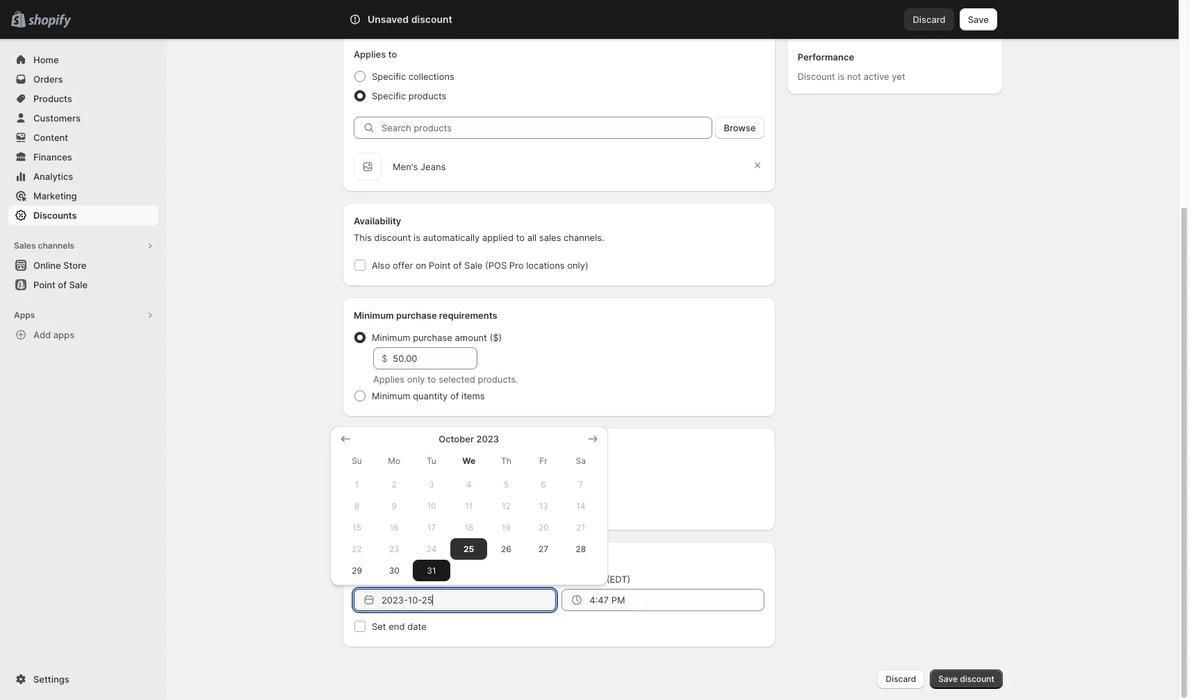 Task type: describe. For each thing, give the bounding box(es) containing it.
0 horizontal spatial to
[[388, 49, 397, 60]]

31 button
[[413, 560, 450, 582]]

25
[[464, 544, 474, 555]]

save for save
[[968, 14, 989, 25]]

$ text field
[[393, 348, 478, 370]]

can
[[453, 460, 468, 471]]

15%
[[354, 460, 372, 471]]

home link
[[8, 50, 159, 70]]

fixed
[[428, 19, 451, 31]]

this
[[354, 232, 372, 243]]

13 button
[[525, 496, 562, 517]]

22
[[352, 544, 362, 555]]

all
[[527, 232, 537, 243]]

sales
[[539, 232, 561, 243]]

of inside button
[[58, 279, 67, 291]]

5 button
[[488, 474, 525, 496]]

21 button
[[562, 517, 600, 539]]

applied
[[482, 232, 514, 243]]

saturday element
[[562, 449, 600, 474]]

is inside availability this discount is automatically applied to all sales channels.
[[414, 232, 421, 243]]

also offer on point of sale (pos pro locations only)
[[372, 260, 589, 271]]

products.
[[478, 374, 518, 385]]

availability this discount is automatically applied to all sales channels.
[[354, 216, 605, 243]]

fixed amount
[[428, 19, 486, 31]]

sunday element
[[338, 449, 376, 474]]

first
[[403, 460, 423, 471]]

28 button
[[562, 539, 600, 560]]

0 vertical spatial discounts
[[922, 4, 963, 15]]

Start time (EDT) text field
[[590, 590, 765, 612]]

set
[[372, 622, 386, 633]]

31
[[427, 566, 436, 576]]

discount inside availability this discount is automatically applied to all sales channels.
[[374, 232, 411, 243]]

discard button for save discount
[[878, 670, 925, 690]]

9
[[392, 501, 397, 512]]

11 button
[[450, 496, 488, 517]]

10 button
[[413, 496, 450, 517]]

21
[[577, 523, 586, 533]]

availability
[[354, 216, 401, 227]]

time
[[586, 574, 604, 585]]

1
[[355, 480, 359, 490]]

9 button
[[376, 496, 413, 517]]

6 button
[[525, 474, 562, 496]]

other
[[896, 4, 919, 15]]

discard for save
[[913, 14, 946, 25]]

apps button
[[8, 306, 159, 325]]

applies for applies to
[[354, 49, 386, 60]]

8 button
[[338, 496, 376, 517]]

18
[[465, 523, 474, 533]]

specific collections
[[372, 71, 455, 82]]

discount for save discount
[[960, 674, 995, 685]]

only
[[407, 374, 425, 385]]

settings link
[[8, 670, 159, 690]]

end
[[389, 622, 405, 633]]

online
[[33, 260, 61, 271]]

pro
[[510, 260, 524, 271]]

product discounts
[[372, 485, 449, 496]]

selected
[[439, 374, 475, 385]]

finances
[[33, 152, 72, 163]]

dates
[[384, 555, 409, 566]]

minimum for minimum purchase requirements
[[354, 310, 394, 321]]

automatically
[[423, 232, 480, 243]]

15% off on first order can be combined with:
[[354, 460, 550, 471]]

add
[[33, 330, 51, 341]]

discounts for product discounts
[[408, 485, 449, 496]]

save button
[[960, 8, 998, 31]]

minimum quantity of items
[[372, 391, 485, 402]]

browse
[[724, 122, 756, 133]]

0 vertical spatial sale
[[464, 260, 483, 271]]

16 button
[[376, 517, 413, 539]]

customers link
[[8, 108, 159, 128]]

shipping
[[372, 505, 409, 516]]

27 button
[[525, 539, 562, 560]]

26
[[501, 544, 511, 555]]

29 button
[[338, 560, 376, 582]]

point of sale link
[[8, 275, 159, 295]]

24 button
[[413, 539, 450, 560]]

16
[[390, 523, 399, 533]]

sales
[[14, 241, 36, 251]]

applies only to selected products.
[[373, 374, 518, 385]]

7 button
[[562, 474, 600, 496]]

marketing link
[[8, 186, 159, 206]]

thursday element
[[488, 449, 525, 474]]

collections
[[409, 71, 455, 82]]

save for save discount
[[939, 674, 958, 685]]

4
[[466, 480, 472, 490]]

product
[[372, 485, 405, 496]]

analytics link
[[8, 167, 159, 186]]

online store button
[[0, 256, 167, 275]]

fixed amount button
[[419, 14, 495, 36]]

store
[[63, 260, 86, 271]]

point inside button
[[33, 279, 56, 291]]

sales channels
[[14, 241, 74, 251]]

online store link
[[8, 256, 159, 275]]

on for offer
[[416, 260, 426, 271]]

19
[[502, 523, 511, 533]]

2023
[[477, 434, 499, 445]]

12 button
[[488, 496, 525, 517]]

23
[[389, 544, 400, 555]]

unsaved discount
[[368, 13, 452, 25]]

28
[[576, 544, 586, 555]]

6
[[541, 480, 546, 490]]



Task type: locate. For each thing, give the bounding box(es) containing it.
can't combine with other discounts
[[812, 4, 963, 15]]

0 vertical spatial discard button
[[905, 8, 954, 31]]

0 horizontal spatial is
[[414, 232, 421, 243]]

percentage
[[362, 19, 412, 31]]

tuesday element
[[413, 449, 450, 474]]

discard left "save discount"
[[886, 674, 916, 685]]

0 vertical spatial of
[[453, 260, 462, 271]]

specific
[[372, 71, 406, 82], [372, 90, 406, 102]]

0 vertical spatial specific
[[372, 71, 406, 82]]

3
[[429, 480, 434, 490]]

applies to
[[354, 49, 397, 60]]

purchase up minimum purchase amount ($)
[[396, 310, 437, 321]]

monday element
[[376, 449, 413, 474]]

set end date
[[372, 622, 427, 633]]

specific for specific collections
[[372, 71, 406, 82]]

27
[[539, 544, 549, 555]]

on
[[416, 260, 426, 271], [390, 460, 401, 471]]

0 vertical spatial discount
[[411, 13, 452, 25]]

0 horizontal spatial point
[[33, 279, 56, 291]]

start for start date
[[354, 574, 375, 585]]

combine
[[836, 4, 873, 15]]

Start date text field
[[382, 590, 556, 612]]

purchase for amount
[[413, 332, 453, 343]]

start down active
[[354, 574, 375, 585]]

men's
[[393, 161, 418, 172]]

applies down percentage
[[354, 49, 386, 60]]

content link
[[8, 128, 159, 147]]

to inside availability this discount is automatically applied to all sales channels.
[[516, 232, 525, 243]]

0 vertical spatial is
[[838, 71, 845, 82]]

2 vertical spatial discounts
[[412, 505, 453, 516]]

0 horizontal spatial date
[[378, 574, 397, 585]]

locations
[[526, 260, 565, 271]]

yet
[[892, 71, 906, 82]]

1 horizontal spatial save
[[968, 14, 989, 25]]

1 vertical spatial applies
[[373, 374, 405, 385]]

search
[[411, 14, 441, 25]]

1 vertical spatial date
[[408, 622, 427, 633]]

to down percentage
[[388, 49, 397, 60]]

0 vertical spatial amount
[[453, 19, 486, 31]]

1 vertical spatial discount
[[374, 232, 411, 243]]

discount inside button
[[960, 674, 995, 685]]

save
[[968, 14, 989, 25], [939, 674, 958, 685]]

save discount
[[939, 674, 995, 685]]

specific down specific collections
[[372, 90, 406, 102]]

discounts for shipping discounts
[[412, 505, 453, 516]]

discounts right other
[[922, 4, 963, 15]]

is left the not at the right top of the page
[[838, 71, 845, 82]]

1 vertical spatial of
[[58, 279, 67, 291]]

1 vertical spatial sale
[[69, 279, 88, 291]]

discard right with
[[913, 14, 946, 25]]

with
[[876, 4, 894, 15]]

sale inside button
[[69, 279, 88, 291]]

date down active dates
[[378, 574, 397, 585]]

discount
[[798, 71, 836, 82]]

1 vertical spatial discard button
[[878, 670, 925, 690]]

1 horizontal spatial to
[[428, 374, 436, 385]]

discard button left save discount button on the right bottom
[[878, 670, 925, 690]]

th
[[501, 456, 512, 467]]

purchase for requirements
[[396, 310, 437, 321]]

amount
[[453, 19, 486, 31], [455, 332, 487, 343]]

on right off
[[390, 460, 401, 471]]

1 horizontal spatial start
[[562, 574, 583, 585]]

1 specific from the top
[[372, 71, 406, 82]]

minimum purchase amount ($)
[[372, 332, 502, 343]]

shipping discounts
[[372, 505, 453, 516]]

grid
[[338, 432, 600, 582]]

1 vertical spatial point
[[33, 279, 56, 291]]

0 horizontal spatial sale
[[69, 279, 88, 291]]

point down automatically
[[429, 260, 451, 271]]

of down online store
[[58, 279, 67, 291]]

0 vertical spatial minimum
[[354, 310, 394, 321]]

0 vertical spatial to
[[388, 49, 397, 60]]

wednesday element
[[450, 449, 488, 474]]

30
[[389, 566, 400, 576]]

amount down requirements
[[455, 332, 487, 343]]

7
[[579, 480, 583, 490]]

(edt)
[[607, 574, 631, 585]]

1 horizontal spatial sale
[[464, 260, 483, 271]]

2 vertical spatial minimum
[[372, 391, 411, 402]]

0 vertical spatial date
[[378, 574, 397, 585]]

30 button
[[376, 560, 413, 582]]

specific down applies to at left
[[372, 71, 406, 82]]

17
[[427, 523, 436, 533]]

channels.
[[564, 232, 605, 243]]

sale left (pos
[[464, 260, 483, 271]]

0 vertical spatial applies
[[354, 49, 386, 60]]

add apps button
[[8, 325, 159, 345]]

active
[[864, 71, 890, 82]]

1 vertical spatial discard
[[886, 674, 916, 685]]

8
[[354, 501, 360, 512]]

is left automatically
[[414, 232, 421, 243]]

1 vertical spatial amount
[[455, 332, 487, 343]]

of down automatically
[[453, 260, 462, 271]]

1 start from the left
[[354, 574, 375, 585]]

minimum purchase requirements
[[354, 310, 498, 321]]

(pos
[[485, 260, 507, 271]]

2 vertical spatial to
[[428, 374, 436, 385]]

Search products text field
[[382, 117, 713, 139]]

not
[[847, 71, 861, 82]]

discount is not active yet
[[798, 71, 906, 82]]

0 vertical spatial save
[[968, 14, 989, 25]]

1 vertical spatial minimum
[[372, 332, 411, 343]]

date right end
[[408, 622, 427, 633]]

2 vertical spatial discount
[[960, 674, 995, 685]]

applies
[[354, 49, 386, 60], [373, 374, 405, 385]]

home
[[33, 54, 59, 65]]

1 horizontal spatial point
[[429, 260, 451, 271]]

12
[[502, 501, 511, 512]]

13
[[539, 501, 548, 512]]

specific for specific products
[[372, 90, 406, 102]]

1 horizontal spatial on
[[416, 260, 426, 271]]

discard for save discount
[[886, 674, 916, 685]]

0 horizontal spatial start
[[354, 574, 375, 585]]

grid containing october
[[338, 432, 600, 582]]

shopify image
[[28, 14, 71, 28]]

0 vertical spatial point
[[429, 260, 451, 271]]

2 start from the left
[[562, 574, 583, 585]]

of down selected
[[450, 391, 459, 402]]

tu
[[427, 456, 436, 467]]

october 2023
[[439, 434, 499, 445]]

on right offer
[[416, 260, 426, 271]]

0 horizontal spatial on
[[390, 460, 401, 471]]

29
[[352, 566, 362, 576]]

0 vertical spatial purchase
[[396, 310, 437, 321]]

friday element
[[525, 449, 562, 474]]

0 vertical spatial on
[[416, 260, 426, 271]]

14
[[576, 501, 586, 512]]

minimum for minimum quantity of items
[[372, 391, 411, 402]]

requirements
[[439, 310, 498, 321]]

0 vertical spatial discard
[[913, 14, 946, 25]]

1 vertical spatial discounts
[[408, 485, 449, 496]]

26 button
[[488, 539, 525, 560]]

analytics
[[33, 171, 73, 182]]

point down online
[[33, 279, 56, 291]]

1 horizontal spatial is
[[838, 71, 845, 82]]

1 vertical spatial specific
[[372, 90, 406, 102]]

start left time
[[562, 574, 583, 585]]

17 button
[[413, 517, 450, 539]]

1 vertical spatial save
[[939, 674, 958, 685]]

to left the all
[[516, 232, 525, 243]]

1 vertical spatial to
[[516, 232, 525, 243]]

23 button
[[376, 539, 413, 560]]

purchase up $ 'text field'
[[413, 332, 453, 343]]

unsaved
[[368, 13, 409, 25]]

on for off
[[390, 460, 401, 471]]

1 horizontal spatial date
[[408, 622, 427, 633]]

1 vertical spatial purchase
[[413, 332, 453, 343]]

order
[[425, 460, 451, 471]]

discount for unsaved discount
[[411, 13, 452, 25]]

discounts link
[[8, 206, 159, 225]]

customers
[[33, 113, 81, 124]]

14 button
[[562, 496, 600, 517]]

with:
[[529, 460, 550, 471]]

discounts up 10
[[408, 485, 449, 496]]

discard button for save
[[905, 8, 954, 31]]

($)
[[490, 332, 502, 343]]

finances link
[[8, 147, 159, 167]]

settings
[[33, 674, 69, 685]]

discard button right with
[[905, 8, 954, 31]]

minimum for minimum purchase amount ($)
[[372, 332, 411, 343]]

2 specific from the top
[[372, 90, 406, 102]]

2
[[392, 480, 397, 490]]

start for start time (edt)
[[562, 574, 583, 585]]

to right only
[[428, 374, 436, 385]]

2 horizontal spatial to
[[516, 232, 525, 243]]

18 button
[[450, 517, 488, 539]]

be
[[471, 460, 482, 471]]

mo
[[388, 456, 401, 467]]

discount
[[411, 13, 452, 25], [374, 232, 411, 243], [960, 674, 995, 685]]

discounts up 17 button
[[412, 505, 453, 516]]

online store
[[33, 260, 86, 271]]

24
[[427, 544, 437, 555]]

1 vertical spatial is
[[414, 232, 421, 243]]

apps
[[53, 330, 74, 341]]

marketing
[[33, 190, 77, 202]]

amount right fixed
[[453, 19, 486, 31]]

2 vertical spatial of
[[450, 391, 459, 402]]

amount inside button
[[453, 19, 486, 31]]

combined
[[484, 460, 527, 471]]

applies for applies only to selected products.
[[373, 374, 405, 385]]

1 vertical spatial on
[[390, 460, 401, 471]]

applies down the $
[[373, 374, 405, 385]]

apps
[[14, 310, 35, 321]]

15
[[353, 523, 361, 533]]

of
[[453, 260, 462, 271], [58, 279, 67, 291], [450, 391, 459, 402]]

active dates
[[354, 555, 409, 566]]

0 horizontal spatial save
[[939, 674, 958, 685]]

sale down store
[[69, 279, 88, 291]]

3 button
[[413, 474, 450, 496]]



Task type: vqa. For each thing, say whether or not it's contained in the screenshot.
text box
no



